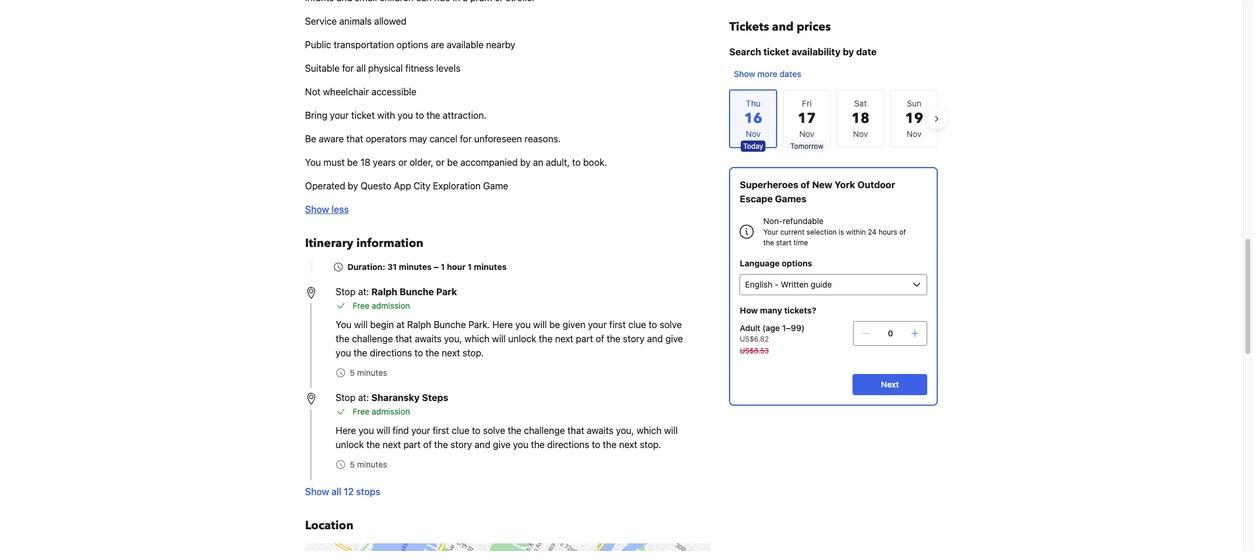 Task type: describe. For each thing, give the bounding box(es) containing it.
of inside non-refundable your current selection is within 24 hours of the start time
[[899, 228, 906, 237]]

escape
[[740, 194, 773, 204]]

questo
[[361, 181, 391, 191]]

directions inside the here you will find your first clue to solve the challenge that awaits you, which will unlock the next part of the story and give you the directions to the next stop.
[[547, 440, 589, 450]]

first inside the here you will find your first clue to solve the challenge that awaits you, which will unlock the next part of the story and give you the directions to the next stop.
[[433, 425, 449, 436]]

superheroes
[[740, 179, 798, 190]]

language
[[740, 258, 780, 268]]

tickets and prices
[[729, 19, 831, 35]]

that inside the here you will find your first clue to solve the challenge that awaits you, which will unlock the next part of the story and give you the directions to the next stop.
[[568, 425, 584, 436]]

you for you must be 18 years or older, or be accompanied by an adult, to book.
[[305, 157, 321, 168]]

at
[[396, 320, 405, 330]]

you must be 18 years or older, or be accompanied by an adult, to book.
[[305, 157, 607, 168]]

minutes up stop at: sharansky steps
[[357, 368, 387, 378]]

duration: 31 minutes – 1 hour 1 minutes
[[347, 262, 507, 272]]

operated by questo app city exploration game
[[305, 181, 508, 191]]

park
[[436, 287, 457, 297]]

fri
[[802, 98, 812, 108]]

itinerary information
[[305, 235, 423, 251]]

0 horizontal spatial ticket
[[351, 110, 375, 121]]

stops
[[356, 487, 380, 497]]

5 for you will begin at ralph bunche park. here you will be given your first clue to solve the challenge that awaits you, which will unlock the next part of the story and give you the directions to the next stop.
[[350, 368, 355, 378]]

refundable
[[783, 216, 824, 226]]

adult (age 1–99) us$6.82
[[740, 323, 805, 344]]

reasons.
[[525, 134, 561, 144]]

duration:
[[347, 262, 385, 272]]

animals
[[339, 16, 372, 26]]

game
[[483, 181, 508, 191]]

dates
[[780, 69, 801, 79]]

you, inside the here you will find your first clue to solve the challenge that awaits you, which will unlock the next part of the story and give you the directions to the next stop.
[[616, 425, 634, 436]]

(age
[[763, 323, 780, 333]]

free for ralph
[[353, 301, 370, 311]]

–
[[434, 262, 439, 272]]

give inside the here you will find your first clue to solve the challenge that awaits you, which will unlock the next part of the story and give you the directions to the next stop.
[[493, 440, 511, 450]]

games
[[775, 194, 807, 204]]

is
[[839, 228, 844, 237]]

adult
[[740, 323, 760, 333]]

are
[[431, 39, 444, 50]]

exploration
[[433, 181, 481, 191]]

bring your ticket with you to the attraction.
[[305, 110, 487, 121]]

park.
[[468, 320, 490, 330]]

next
[[881, 380, 899, 390]]

0 vertical spatial by
[[843, 46, 854, 57]]

free for sharansky
[[353, 407, 370, 417]]

years
[[373, 157, 396, 168]]

older,
[[410, 157, 433, 168]]

attraction.
[[443, 110, 487, 121]]

0 vertical spatial bunche
[[400, 287, 434, 297]]

5 for here you will find your first clue to solve the challenge that awaits you, which will unlock the next part of the story and give you the directions to the next stop.
[[350, 460, 355, 470]]

show all 12 stops
[[305, 487, 380, 497]]

minutes right hour
[[474, 262, 507, 272]]

show for show less
[[305, 204, 329, 215]]

part inside you will begin at ralph bunche park. here you will be given your first clue to solve the challenge that awaits you, which will unlock the next part of the story and give you the directions to the next stop.
[[576, 334, 593, 344]]

ralph inside you will begin at ralph bunche park. here you will be given your first clue to solve the challenge that awaits you, which will unlock the next part of the story and give you the directions to the next stop.
[[407, 320, 431, 330]]

cancel
[[430, 134, 457, 144]]

unlock inside you will begin at ralph bunche park. here you will be given your first clue to solve the challenge that awaits you, which will unlock the next part of the story and give you the directions to the next stop.
[[508, 334, 536, 344]]

many
[[760, 305, 782, 315]]

bunche inside you will begin at ralph bunche park. here you will be given your first clue to solve the challenge that awaits you, which will unlock the next part of the story and give you the directions to the next stop.
[[434, 320, 466, 330]]

begin
[[370, 320, 394, 330]]

1 horizontal spatial by
[[520, 157, 531, 168]]

clue inside the here you will find your first clue to solve the challenge that awaits you, which will unlock the next part of the story and give you the directions to the next stop.
[[452, 425, 470, 436]]

start
[[776, 238, 792, 247]]

bring
[[305, 110, 328, 121]]

give inside you will begin at ralph bunche park. here you will be given your first clue to solve the challenge that awaits you, which will unlock the next part of the story and give you the directions to the next stop.
[[665, 334, 683, 344]]

hour
[[447, 262, 466, 272]]

0 horizontal spatial your
[[330, 110, 349, 121]]

show for show all 12 stops
[[305, 487, 329, 497]]

0 vertical spatial all
[[356, 63, 366, 74]]

unlock inside the here you will find your first clue to solve the challenge that awaits you, which will unlock the next part of the story and give you the directions to the next stop.
[[336, 440, 364, 450]]

location
[[305, 518, 354, 534]]

31
[[387, 262, 397, 272]]

free admission for sharansky steps
[[353, 407, 410, 417]]

at: for ralph bunche park
[[358, 287, 369, 297]]

fri 17 nov tomorrow
[[790, 98, 823, 151]]

must
[[323, 157, 345, 168]]

you, inside you will begin at ralph bunche park. here you will be given your first clue to solve the challenge that awaits you, which will unlock the next part of the story and give you the directions to the next stop.
[[444, 334, 462, 344]]

1 or from the left
[[398, 157, 407, 168]]

the inside non-refundable your current selection is within 24 hours of the start time
[[763, 238, 774, 247]]

app
[[394, 181, 411, 191]]

new
[[812, 179, 832, 190]]

and inside you will begin at ralph bunche park. here you will be given your first clue to solve the challenge that awaits you, which will unlock the next part of the story and give you the directions to the next stop.
[[647, 334, 663, 344]]

story inside you will begin at ralph bunche park. here you will be given your first clue to solve the challenge that awaits you, which will unlock the next part of the story and give you the directions to the next stop.
[[623, 334, 645, 344]]

tickets
[[729, 19, 769, 35]]

stop. inside the here you will find your first clue to solve the challenge that awaits you, which will unlock the next part of the story and give you the directions to the next stop.
[[640, 440, 661, 450]]

here inside you will begin at ralph bunche park. here you will be given your first clue to solve the challenge that awaits you, which will unlock the next part of the story and give you the directions to the next stop.
[[492, 320, 513, 330]]

here inside the here you will find your first clue to solve the challenge that awaits you, which will unlock the next part of the story and give you the directions to the next stop.
[[336, 425, 356, 436]]

1–99)
[[782, 323, 805, 333]]

story inside the here you will find your first clue to solve the challenge that awaits you, which will unlock the next part of the story and give you the directions to the next stop.
[[450, 440, 472, 450]]

us$6.82
[[740, 335, 769, 344]]

1 1 from the left
[[441, 262, 445, 272]]

operators
[[366, 134, 407, 144]]

0 horizontal spatial that
[[346, 134, 363, 144]]

york
[[835, 179, 855, 190]]

how many tickets?
[[740, 305, 816, 315]]

sun
[[907, 98, 921, 108]]

physical
[[368, 63, 403, 74]]

itinerary
[[305, 235, 353, 251]]

aware
[[319, 134, 344, 144]]

1 horizontal spatial for
[[460, 134, 472, 144]]

part inside the here you will find your first clue to solve the challenge that awaits you, which will unlock the next part of the story and give you the directions to the next stop.
[[403, 440, 421, 450]]

challenge inside the here you will find your first clue to solve the challenge that awaits you, which will unlock the next part of the story and give you the directions to the next stop.
[[524, 425, 565, 436]]

outdoor
[[858, 179, 895, 190]]

hours
[[879, 228, 897, 237]]

information
[[356, 235, 423, 251]]

not wheelchair accessible
[[305, 86, 416, 97]]

stop for stop at: sharansky steps
[[336, 392, 356, 403]]

current
[[780, 228, 805, 237]]

how
[[740, 305, 758, 315]]

which inside the here you will find your first clue to solve the challenge that awaits you, which will unlock the next part of the story and give you the directions to the next stop.
[[637, 425, 662, 436]]

0 vertical spatial ralph
[[371, 287, 397, 297]]

1 vertical spatial options
[[782, 258, 812, 268]]

search
[[729, 46, 761, 57]]

17
[[798, 109, 816, 128]]

public
[[305, 39, 331, 50]]

2 1 from the left
[[468, 262, 472, 272]]

show less
[[305, 204, 349, 215]]

show for show more dates
[[734, 69, 755, 79]]

first inside you will begin at ralph bunche park. here you will be given your first clue to solve the challenge that awaits you, which will unlock the next part of the story and give you the directions to the next stop.
[[609, 320, 626, 330]]

tomorrow
[[790, 142, 823, 151]]

2 or from the left
[[436, 157, 445, 168]]

available
[[447, 39, 484, 50]]

0 vertical spatial ticket
[[763, 46, 789, 57]]

your inside the here you will find your first clue to solve the challenge that awaits you, which will unlock the next part of the story and give you the directions to the next stop.
[[411, 425, 430, 436]]

transportation
[[334, 39, 394, 50]]

awaits inside you will begin at ralph bunche park. here you will be given your first clue to solve the challenge that awaits you, which will unlock the next part of the story and give you the directions to the next stop.
[[415, 334, 442, 344]]

24
[[868, 228, 877, 237]]



Task type: locate. For each thing, give the bounding box(es) containing it.
0 horizontal spatial directions
[[370, 348, 412, 358]]

0 horizontal spatial give
[[493, 440, 511, 450]]

sat
[[854, 98, 867, 108]]

region
[[720, 85, 948, 153]]

1 vertical spatial which
[[637, 425, 662, 436]]

5 up 12 at the bottom left of the page
[[350, 460, 355, 470]]

not
[[305, 86, 321, 97]]

1 right –
[[441, 262, 445, 272]]

0 horizontal spatial stop.
[[463, 348, 484, 358]]

ralph down 31
[[371, 287, 397, 297]]

suitable
[[305, 63, 340, 74]]

1 vertical spatial 18
[[360, 157, 370, 168]]

1 free admission from the top
[[353, 301, 410, 311]]

here you will find your first clue to solve the challenge that awaits you, which will unlock the next part of the story and give you the directions to the next stop.
[[336, 425, 678, 450]]

directions inside you will begin at ralph bunche park. here you will be given your first clue to solve the challenge that awaits you, which will unlock the next part of the story and give you the directions to the next stop.
[[370, 348, 412, 358]]

an
[[533, 157, 543, 168]]

us$8.53
[[740, 347, 769, 355]]

clue
[[628, 320, 646, 330], [452, 425, 470, 436]]

levels
[[436, 63, 460, 74]]

1 vertical spatial awaits
[[587, 425, 614, 436]]

you
[[398, 110, 413, 121], [515, 320, 531, 330], [336, 348, 351, 358], [359, 425, 374, 436], [513, 440, 528, 450]]

options
[[397, 39, 428, 50], [782, 258, 812, 268]]

by left questo
[[348, 181, 358, 191]]

show down search at the top of page
[[734, 69, 755, 79]]

5 up stop at: sharansky steps
[[350, 368, 355, 378]]

bunche down duration: 31 minutes – 1 hour 1 minutes
[[400, 287, 434, 297]]

5 minutes up stop at: sharansky steps
[[350, 368, 387, 378]]

1 vertical spatial that
[[395, 334, 412, 344]]

0 horizontal spatial options
[[397, 39, 428, 50]]

1 vertical spatial challenge
[[524, 425, 565, 436]]

1 right hour
[[468, 262, 472, 272]]

nov down 19
[[907, 129, 922, 139]]

0 vertical spatial admission
[[372, 301, 410, 311]]

be up exploration
[[447, 157, 458, 168]]

2 vertical spatial by
[[348, 181, 358, 191]]

0 vertical spatial 5
[[350, 368, 355, 378]]

1 vertical spatial give
[[493, 440, 511, 450]]

stop for stop at: ralph bunche park
[[336, 287, 356, 297]]

nov for 17
[[799, 129, 814, 139]]

stop. inside you will begin at ralph bunche park. here you will be given your first clue to solve the challenge that awaits you, which will unlock the next part of the story and give you the directions to the next stop.
[[463, 348, 484, 358]]

0 horizontal spatial clue
[[452, 425, 470, 436]]

you left the begin
[[336, 320, 352, 330]]

1 5 minutes from the top
[[350, 368, 387, 378]]

at: down duration:
[[358, 287, 369, 297]]

nov for 18
[[853, 129, 868, 139]]

nearby
[[486, 39, 515, 50]]

that inside you will begin at ralph bunche park. here you will be given your first clue to solve the challenge that awaits you, which will unlock the next part of the story and give you the directions to the next stop.
[[395, 334, 412, 344]]

show more dates button
[[729, 64, 806, 85]]

2 horizontal spatial nov
[[907, 129, 922, 139]]

nov inside sat 18 nov
[[853, 129, 868, 139]]

2 5 from the top
[[350, 460, 355, 470]]

city
[[414, 181, 430, 191]]

0 vertical spatial story
[[623, 334, 645, 344]]

1 vertical spatial stop.
[[640, 440, 661, 450]]

solve inside the here you will find your first clue to solve the challenge that awaits you, which will unlock the next part of the story and give you the directions to the next stop.
[[483, 425, 505, 436]]

wheelchair
[[323, 86, 369, 97]]

0 horizontal spatial 18
[[360, 157, 370, 168]]

0 vertical spatial challenge
[[352, 334, 393, 344]]

18 inside region
[[851, 109, 870, 128]]

options up fitness
[[397, 39, 428, 50]]

stop
[[336, 287, 356, 297], [336, 392, 356, 403]]

1 horizontal spatial nov
[[853, 129, 868, 139]]

1 vertical spatial your
[[588, 320, 607, 330]]

1 vertical spatial clue
[[452, 425, 470, 436]]

awaits inside the here you will find your first clue to solve the challenge that awaits you, which will unlock the next part of the story and give you the directions to the next stop.
[[587, 425, 614, 436]]

first down steps
[[433, 425, 449, 436]]

show left 12 at the bottom left of the page
[[305, 487, 329, 497]]

free admission for ralph bunche park
[[353, 301, 410, 311]]

be
[[347, 157, 358, 168], [447, 157, 458, 168], [549, 320, 560, 330]]

1 horizontal spatial your
[[411, 425, 430, 436]]

0 horizontal spatial 1
[[441, 262, 445, 272]]

0 vertical spatial which
[[465, 334, 490, 344]]

show all 12 stops button
[[305, 485, 380, 499]]

0 vertical spatial that
[[346, 134, 363, 144]]

to
[[416, 110, 424, 121], [572, 157, 581, 168], [649, 320, 657, 330], [414, 348, 423, 358], [472, 425, 481, 436], [592, 440, 600, 450]]

2 stop from the top
[[336, 392, 356, 403]]

free admission down stop at: sharansky steps
[[353, 407, 410, 417]]

5 minutes for challenge
[[350, 368, 387, 378]]

at: for sharansky steps
[[358, 392, 369, 403]]

0 horizontal spatial challenge
[[352, 334, 393, 344]]

your right given
[[588, 320, 607, 330]]

free down stop at: sharansky steps
[[353, 407, 370, 417]]

for up 'wheelchair' in the top left of the page
[[342, 63, 354, 74]]

1 horizontal spatial awaits
[[587, 425, 614, 436]]

free admission up the begin
[[353, 301, 410, 311]]

nov inside fri 17 nov tomorrow
[[799, 129, 814, 139]]

by left the date
[[843, 46, 854, 57]]

solve inside you will begin at ralph bunche park. here you will be given your first clue to solve the challenge that awaits you, which will unlock the next part of the story and give you the directions to the next stop.
[[660, 320, 682, 330]]

next button
[[853, 374, 928, 395]]

0 vertical spatial for
[[342, 63, 354, 74]]

be
[[305, 134, 316, 144]]

you will begin at ralph bunche park. here you will be given your first clue to solve the challenge that awaits you, which will unlock the next part of the story and give you the directions to the next stop.
[[336, 320, 683, 358]]

1 horizontal spatial be
[[447, 157, 458, 168]]

1 horizontal spatial stop.
[[640, 440, 661, 450]]

0 horizontal spatial you
[[305, 157, 321, 168]]

clue inside you will begin at ralph bunche park. here you will be given your first clue to solve the challenge that awaits you, which will unlock the next part of the story and give you the directions to the next stop.
[[628, 320, 646, 330]]

or right the older, at left top
[[436, 157, 445, 168]]

allowed
[[374, 16, 407, 26]]

2 admission from the top
[[372, 407, 410, 417]]

1 horizontal spatial you
[[336, 320, 352, 330]]

1 horizontal spatial you,
[[616, 425, 634, 436]]

or right years
[[398, 157, 407, 168]]

at: left sharansky
[[358, 392, 369, 403]]

0 horizontal spatial solve
[[483, 425, 505, 436]]

the
[[427, 110, 440, 121], [763, 238, 774, 247], [336, 334, 349, 344], [539, 334, 553, 344], [607, 334, 621, 344], [354, 348, 367, 358], [425, 348, 439, 358], [508, 425, 521, 436], [366, 440, 380, 450], [434, 440, 448, 450], [531, 440, 545, 450], [603, 440, 617, 450]]

will
[[354, 320, 368, 330], [533, 320, 547, 330], [492, 334, 506, 344], [377, 425, 390, 436], [664, 425, 678, 436]]

2 horizontal spatial and
[[772, 19, 794, 35]]

1 horizontal spatial 18
[[851, 109, 870, 128]]

ralph right at
[[407, 320, 431, 330]]

given
[[563, 320, 586, 330]]

admission down stop at: ralph bunche park
[[372, 301, 410, 311]]

0 vertical spatial free
[[353, 301, 370, 311]]

all left 12 at the bottom left of the page
[[332, 487, 341, 497]]

0 vertical spatial you,
[[444, 334, 462, 344]]

1 horizontal spatial or
[[436, 157, 445, 168]]

2 5 minutes from the top
[[350, 460, 387, 470]]

and inside the here you will find your first clue to solve the challenge that awaits you, which will unlock the next part of the story and give you the directions to the next stop.
[[475, 440, 490, 450]]

1 vertical spatial you,
[[616, 425, 634, 436]]

stop down duration:
[[336, 287, 356, 297]]

0 vertical spatial options
[[397, 39, 428, 50]]

1 vertical spatial first
[[433, 425, 449, 436]]

0 horizontal spatial all
[[332, 487, 341, 497]]

0 horizontal spatial ralph
[[371, 287, 397, 297]]

service animals allowed
[[305, 16, 407, 26]]

1 admission from the top
[[372, 301, 410, 311]]

within
[[846, 228, 866, 237]]

directions
[[370, 348, 412, 358], [547, 440, 589, 450]]

5
[[350, 368, 355, 378], [350, 460, 355, 470]]

sharansky
[[371, 392, 420, 403]]

0 horizontal spatial awaits
[[415, 334, 442, 344]]

2 vertical spatial your
[[411, 425, 430, 436]]

1 horizontal spatial challenge
[[524, 425, 565, 436]]

non-
[[763, 216, 783, 226]]

0 horizontal spatial nov
[[799, 129, 814, 139]]

1 horizontal spatial give
[[665, 334, 683, 344]]

1 vertical spatial and
[[647, 334, 663, 344]]

1 at: from the top
[[358, 287, 369, 297]]

part
[[576, 334, 593, 344], [403, 440, 421, 450]]

availability
[[792, 46, 841, 57]]

1 horizontal spatial here
[[492, 320, 513, 330]]

of inside superheroes of new york outdoor escape games
[[801, 179, 810, 190]]

5 minutes up stops
[[350, 460, 387, 470]]

of inside the here you will find your first clue to solve the challenge that awaits you, which will unlock the next part of the story and give you the directions to the next stop.
[[423, 440, 432, 450]]

1 vertical spatial unlock
[[336, 440, 364, 450]]

by left an
[[520, 157, 531, 168]]

admission for begin
[[372, 301, 410, 311]]

options down time
[[782, 258, 812, 268]]

1 horizontal spatial clue
[[628, 320, 646, 330]]

steps
[[422, 392, 448, 403]]

find
[[393, 425, 409, 436]]

your inside you will begin at ralph bunche park. here you will be given your first clue to solve the challenge that awaits you, which will unlock the next part of the story and give you the directions to the next stop.
[[588, 320, 607, 330]]

2 free from the top
[[353, 407, 370, 417]]

minutes left –
[[399, 262, 432, 272]]

admission for will
[[372, 407, 410, 417]]

1 vertical spatial here
[[336, 425, 356, 436]]

be inside you will begin at ralph bunche park. here you will be given your first clue to solve the challenge that awaits you, which will unlock the next part of the story and give you the directions to the next stop.
[[549, 320, 560, 330]]

your
[[763, 228, 778, 237]]

nov for 19
[[907, 129, 922, 139]]

show more dates
[[734, 69, 801, 79]]

nov up tomorrow
[[799, 129, 814, 139]]

public transportation options are available nearby
[[305, 39, 515, 50]]

2 free admission from the top
[[353, 407, 410, 417]]

minutes
[[399, 262, 432, 272], [474, 262, 507, 272], [357, 368, 387, 378], [357, 460, 387, 470]]

unforeseen
[[474, 134, 522, 144]]

you left must at the top of page
[[305, 157, 321, 168]]

0 vertical spatial clue
[[628, 320, 646, 330]]

2 horizontal spatial your
[[588, 320, 607, 330]]

nov inside sun 19 nov
[[907, 129, 922, 139]]

0 horizontal spatial for
[[342, 63, 354, 74]]

search ticket availability by date
[[729, 46, 877, 57]]

0 vertical spatial here
[[492, 320, 513, 330]]

book.
[[583, 157, 607, 168]]

nov down sat
[[853, 129, 868, 139]]

0 horizontal spatial which
[[465, 334, 490, 344]]

1 vertical spatial ticket
[[351, 110, 375, 121]]

part down find at left bottom
[[403, 440, 421, 450]]

0 horizontal spatial you,
[[444, 334, 462, 344]]

less
[[332, 204, 349, 215]]

admission
[[372, 301, 410, 311], [372, 407, 410, 417]]

0 vertical spatial your
[[330, 110, 349, 121]]

0 vertical spatial give
[[665, 334, 683, 344]]

here right park.
[[492, 320, 513, 330]]

5 minutes
[[350, 368, 387, 378], [350, 460, 387, 470]]

story
[[623, 334, 645, 344], [450, 440, 472, 450]]

1 horizontal spatial which
[[637, 425, 662, 436]]

0 vertical spatial stop
[[336, 287, 356, 297]]

2 vertical spatial show
[[305, 487, 329, 497]]

1 vertical spatial story
[[450, 440, 472, 450]]

1 free from the top
[[353, 301, 370, 311]]

1 horizontal spatial 1
[[468, 262, 472, 272]]

ticket up show more dates
[[763, 46, 789, 57]]

region containing 17
[[720, 85, 948, 153]]

stop at: sharansky steps
[[336, 392, 448, 403]]

all up not wheelchair accessible
[[356, 63, 366, 74]]

that
[[346, 134, 363, 144], [395, 334, 412, 344], [568, 425, 584, 436]]

0 vertical spatial part
[[576, 334, 593, 344]]

1 vertical spatial 5
[[350, 460, 355, 470]]

1 vertical spatial free
[[353, 407, 370, 417]]

0 vertical spatial 5 minutes
[[350, 368, 387, 378]]

of
[[801, 179, 810, 190], [899, 228, 906, 237], [596, 334, 604, 344], [423, 440, 432, 450]]

1 5 from the top
[[350, 368, 355, 378]]

2 horizontal spatial be
[[549, 320, 560, 330]]

date
[[856, 46, 877, 57]]

3 nov from the left
[[907, 129, 922, 139]]

ticket left with
[[351, 110, 375, 121]]

1 vertical spatial bunche
[[434, 320, 466, 330]]

be right must at the top of page
[[347, 157, 358, 168]]

0 horizontal spatial by
[[348, 181, 358, 191]]

suitable for all physical fitness levels
[[305, 63, 460, 74]]

stop left sharansky
[[336, 392, 356, 403]]

0 horizontal spatial first
[[433, 425, 449, 436]]

0 vertical spatial at:
[[358, 287, 369, 297]]

free down stop at: ralph bunche park
[[353, 301, 370, 311]]

sat 18 nov
[[851, 98, 870, 139]]

1 stop from the top
[[336, 287, 356, 297]]

1 vertical spatial directions
[[547, 440, 589, 450]]

1 vertical spatial part
[[403, 440, 421, 450]]

stop.
[[463, 348, 484, 358], [640, 440, 661, 450]]

1 horizontal spatial first
[[609, 320, 626, 330]]

which inside you will begin at ralph bunche park. here you will be given your first clue to solve the challenge that awaits you, which will unlock the next part of the story and give you the directions to the next stop.
[[465, 334, 490, 344]]

you inside you will begin at ralph bunche park. here you will be given your first clue to solve the challenge that awaits you, which will unlock the next part of the story and give you the directions to the next stop.
[[336, 320, 352, 330]]

first right given
[[609, 320, 626, 330]]

accessible
[[371, 86, 416, 97]]

show left less
[[305, 204, 329, 215]]

be left given
[[549, 320, 560, 330]]

1 vertical spatial for
[[460, 134, 472, 144]]

selection
[[807, 228, 837, 237]]

be aware that operators may cancel for unforeseen reasons.
[[305, 134, 561, 144]]

admission down stop at: sharansky steps
[[372, 407, 410, 417]]

superheroes of new york outdoor escape games
[[740, 179, 895, 204]]

you for you will begin at ralph bunche park. here you will be given your first clue to solve the challenge that awaits you, which will unlock the next part of the story and give you the directions to the next stop.
[[336, 320, 352, 330]]

1 horizontal spatial ticket
[[763, 46, 789, 57]]

your right bring at left top
[[330, 110, 349, 121]]

0
[[888, 328, 893, 338]]

for right cancel
[[460, 134, 472, 144]]

map region
[[262, 495, 714, 551]]

1 nov from the left
[[799, 129, 814, 139]]

you,
[[444, 334, 462, 344], [616, 425, 634, 436]]

1 horizontal spatial that
[[395, 334, 412, 344]]

part down given
[[576, 334, 593, 344]]

1 vertical spatial you
[[336, 320, 352, 330]]

2 horizontal spatial by
[[843, 46, 854, 57]]

all inside button
[[332, 487, 341, 497]]

challenge inside you will begin at ralph bunche park. here you will be given your first clue to solve the challenge that awaits you, which will unlock the next part of the story and give you the directions to the next stop.
[[352, 334, 393, 344]]

time
[[794, 238, 808, 247]]

0 horizontal spatial be
[[347, 157, 358, 168]]

1 vertical spatial free admission
[[353, 407, 410, 417]]

1 vertical spatial solve
[[483, 425, 505, 436]]

18 left years
[[360, 157, 370, 168]]

0 vertical spatial first
[[609, 320, 626, 330]]

bunche
[[400, 287, 434, 297], [434, 320, 466, 330]]

18 down sat
[[851, 109, 870, 128]]

fitness
[[405, 63, 434, 74]]

1
[[441, 262, 445, 272], [468, 262, 472, 272]]

bunche left park.
[[434, 320, 466, 330]]

0 horizontal spatial story
[[450, 440, 472, 450]]

0 vertical spatial and
[[772, 19, 794, 35]]

your right find at left bottom
[[411, 425, 430, 436]]

1 horizontal spatial and
[[647, 334, 663, 344]]

here left find at left bottom
[[336, 425, 356, 436]]

of inside you will begin at ralph bunche park. here you will be given your first clue to solve the challenge that awaits you, which will unlock the next part of the story and give you the directions to the next stop.
[[596, 334, 604, 344]]

minutes up stops
[[357, 460, 387, 470]]

1 horizontal spatial directions
[[547, 440, 589, 450]]

2 nov from the left
[[853, 129, 868, 139]]

more
[[758, 69, 777, 79]]

1 vertical spatial show
[[305, 204, 329, 215]]

with
[[377, 110, 395, 121]]

5 minutes for next
[[350, 460, 387, 470]]

prices
[[797, 19, 831, 35]]

2 at: from the top
[[358, 392, 369, 403]]

by
[[843, 46, 854, 57], [520, 157, 531, 168], [348, 181, 358, 191]]

next
[[555, 334, 573, 344], [442, 348, 460, 358], [383, 440, 401, 450], [619, 440, 637, 450]]

0 vertical spatial show
[[734, 69, 755, 79]]



Task type: vqa. For each thing, say whether or not it's contained in the screenshot.
bedrooms
no



